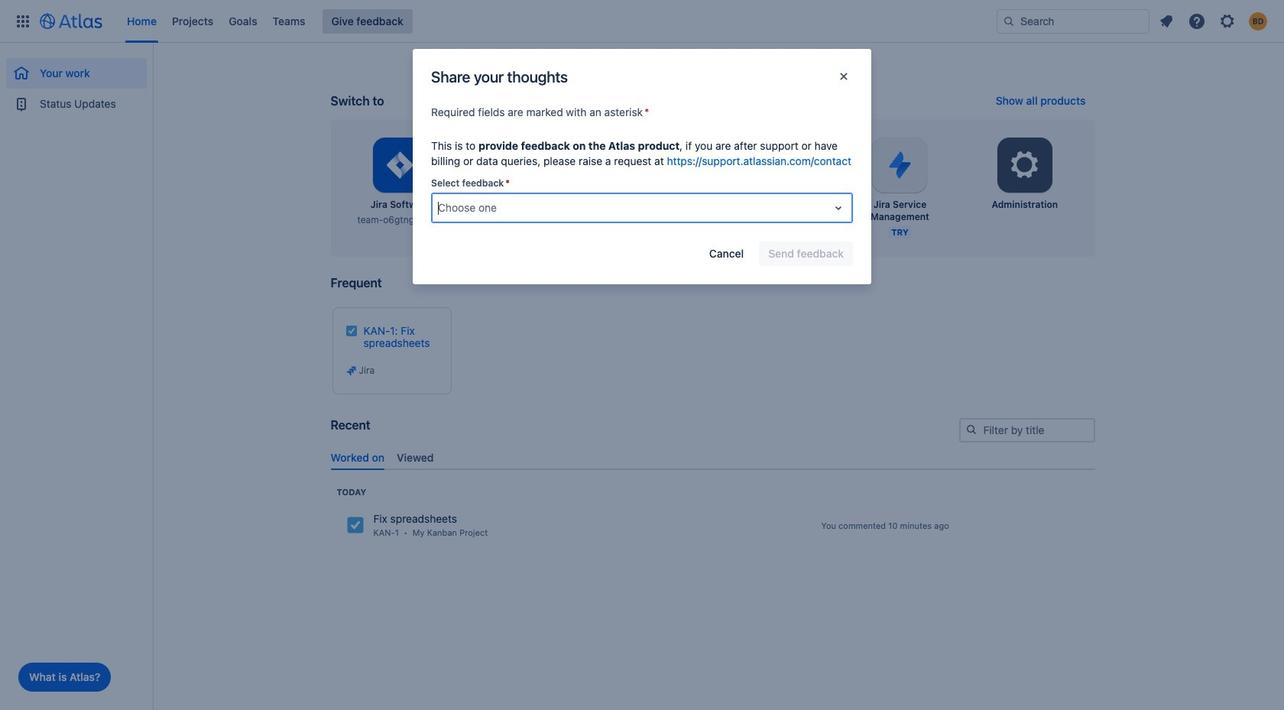 Task type: vqa. For each thing, say whether or not it's contained in the screenshot.
tab list
yes



Task type: locate. For each thing, give the bounding box(es) containing it.
jira image
[[346, 516, 364, 535]]

None text field
[[438, 200, 441, 216]]

heading
[[337, 486, 366, 498]]

close modal image
[[835, 67, 853, 86]]

Search field
[[997, 9, 1150, 33]]

banner
[[0, 0, 1284, 43]]

tab list
[[324, 445, 1101, 470]]

search image
[[1003, 15, 1015, 27]]

group
[[6, 43, 147, 124]]

top element
[[9, 0, 997, 42]]

None search field
[[997, 9, 1150, 33]]

open image
[[829, 199, 848, 217]]

jira image
[[345, 365, 357, 377], [345, 365, 357, 377]]



Task type: describe. For each thing, give the bounding box(es) containing it.
settings image
[[1006, 147, 1043, 183]]

Filter by title field
[[960, 420, 1093, 441]]

search image
[[965, 423, 977, 436]]



